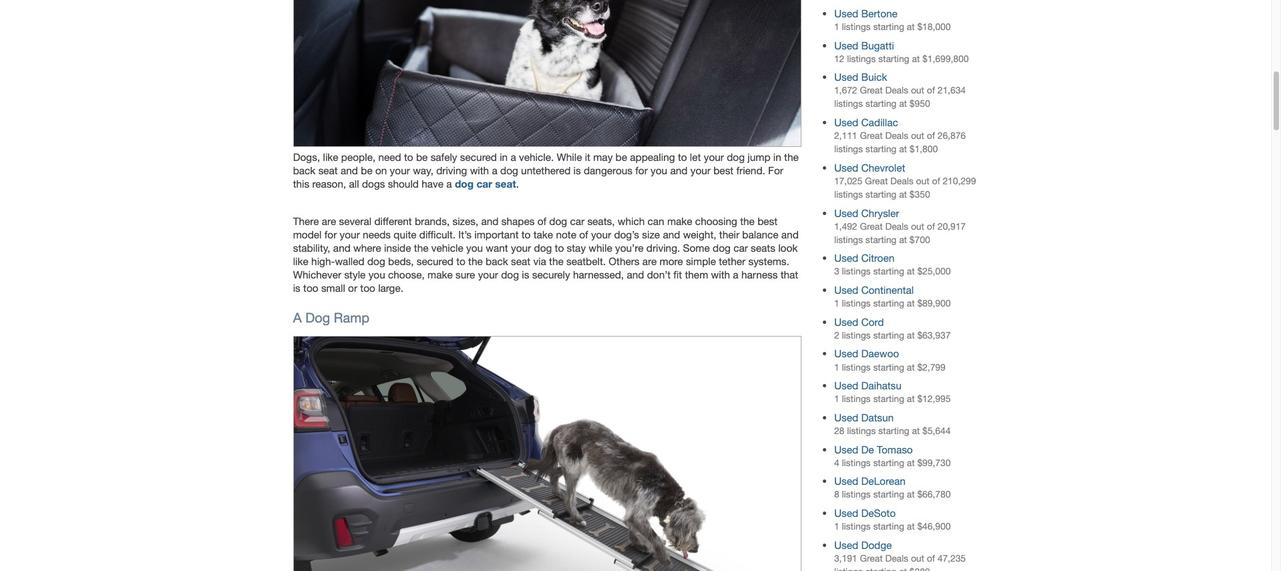 Task type: locate. For each thing, give the bounding box(es) containing it.
starting down bertone
[[874, 21, 905, 32]]

0 horizontal spatial too
[[303, 282, 319, 294]]

6 used from the top
[[835, 207, 859, 219]]

0 horizontal spatial back
[[293, 164, 316, 176]]

of for used dodge
[[927, 553, 936, 564]]

like down stability,
[[293, 255, 309, 268]]

car up note
[[570, 215, 585, 227]]

1 down used desoto link
[[835, 521, 840, 532]]

1 vertical spatial with
[[711, 269, 730, 281]]

used inside used daihatsu 1 listings starting at $12,995
[[835, 380, 859, 392]]

14 used from the top
[[835, 475, 859, 487]]

13 used from the top
[[835, 444, 859, 456]]

used inside used citroen 3 listings starting at $25,000
[[835, 252, 859, 264]]

used for used buick
[[835, 71, 859, 83]]

stay
[[567, 242, 586, 254]]

seat up reason,
[[319, 164, 338, 176]]

2 vertical spatial you
[[369, 269, 385, 281]]

0 horizontal spatial with
[[470, 164, 489, 176]]

great inside 1,492 great deals out of 20,917 listings starting at
[[860, 221, 883, 232]]

.
[[516, 178, 519, 190]]

used cord 2 listings starting at $63,937
[[835, 316, 951, 341]]

listings inside "used continental 1 listings starting at $89,900"
[[842, 298, 871, 309]]

dog car seat .
[[455, 178, 519, 190]]

starting inside 3,191 great deals out of 47,235 listings starting at
[[866, 567, 897, 571]]

1 horizontal spatial are
[[643, 255, 657, 268]]

your down seats,
[[591, 229, 612, 241]]

a down tether
[[733, 269, 739, 281]]

out left 47,235
[[911, 553, 925, 564]]

you down appealing
[[651, 164, 668, 176]]

out inside 3,191 great deals out of 47,235 listings starting at
[[911, 553, 925, 564]]

of inside 1,492 great deals out of 20,917 listings starting at
[[927, 221, 936, 232]]

secured down the vehicle
[[417, 255, 454, 268]]

be up way,
[[416, 151, 428, 163]]

used inside "used continental 1 listings starting at $89,900"
[[835, 284, 859, 296]]

dog down their
[[713, 242, 731, 254]]

great down dodge
[[860, 553, 883, 564]]

deals inside 1,492 great deals out of 20,917 listings starting at
[[886, 221, 909, 232]]

used up '4'
[[835, 444, 859, 456]]

4 used from the top
[[835, 116, 859, 128]]

0 vertical spatial seat
[[319, 164, 338, 176]]

7 used from the top
[[835, 252, 859, 264]]

out inside 1,672 great deals out of 21,634 listings starting at
[[911, 85, 925, 96]]

used inside the used datsun 28 listings starting at $5,644
[[835, 412, 859, 424]]

1 1 from the top
[[835, 21, 840, 32]]

listings down used daihatsu link
[[842, 394, 871, 404]]

deals
[[886, 85, 909, 96], [886, 130, 909, 141], [891, 176, 914, 186], [886, 221, 909, 232], [886, 553, 909, 564]]

starting up the tomaso
[[879, 426, 910, 436]]

2 vertical spatial seat
[[511, 255, 531, 268]]

starting down bugatti
[[879, 53, 910, 64]]

2 horizontal spatial you
[[651, 164, 668, 176]]

0 vertical spatial with
[[470, 164, 489, 176]]

more
[[660, 255, 683, 268]]

starting down dodge
[[866, 567, 897, 571]]

listings inside used desoto 1 listings starting at $46,900
[[842, 521, 871, 532]]

starting up chevrolet
[[866, 144, 897, 154]]

shapes
[[502, 215, 535, 227]]

back down want
[[486, 255, 508, 268]]

a left the vehicle.
[[511, 151, 516, 163]]

15 used from the top
[[835, 507, 859, 519]]

deals down buick
[[886, 85, 909, 96]]

chrysler
[[862, 207, 900, 219]]

listings down used cord link
[[842, 330, 871, 341]]

1 vertical spatial like
[[293, 255, 309, 268]]

1 horizontal spatial too
[[360, 282, 376, 294]]

listings inside used delorean 8 listings starting at $66,780
[[842, 489, 871, 500]]

8 used from the top
[[835, 284, 859, 296]]

used for used continental 1 listings starting at $89,900
[[835, 284, 859, 296]]

where
[[354, 242, 381, 254]]

listings inside 1,492 great deals out of 20,917 listings starting at
[[835, 234, 863, 245]]

great for dodge
[[860, 553, 883, 564]]

1 inside used daihatsu 1 listings starting at $12,995
[[835, 394, 840, 404]]

great for chevrolet
[[866, 176, 888, 186]]

1 vertical spatial is
[[522, 269, 530, 281]]

0 vertical spatial is
[[574, 164, 581, 176]]

used for used daihatsu 1 listings starting at $12,995
[[835, 380, 859, 392]]

of for used cadillac
[[927, 130, 936, 141]]

a dog ramp
[[293, 310, 370, 326]]

used for used citroen 3 listings starting at $25,000
[[835, 252, 859, 264]]

of inside 1,672 great deals out of 21,634 listings starting at
[[927, 85, 936, 96]]

0 vertical spatial you
[[651, 164, 668, 176]]

with up dog car seat link on the top left
[[470, 164, 489, 176]]

is down while at the top of page
[[574, 164, 581, 176]]

0 horizontal spatial are
[[322, 215, 336, 227]]

starting inside used cord 2 listings starting at $63,937
[[874, 330, 905, 341]]

3 1 from the top
[[835, 362, 840, 373]]

used down 8
[[835, 507, 859, 519]]

starting down desoto on the bottom
[[874, 521, 905, 532]]

starting down "citroen" at the top right
[[874, 266, 905, 277]]

out up $1,800 at the top right of page
[[911, 130, 925, 141]]

1 horizontal spatial for
[[636, 164, 648, 176]]

0 vertical spatial like
[[323, 151, 339, 163]]

best inside the there are several different brands, sizes, and shapes of dog car seats, which can make choosing the best model for your needs quite difficult. it's important to take note of your dog's size and weight, their balance and stability, and where inside the vehicle you want your dog to stay while you're driving. some dog car seats look like high-walled dog beds, secured to the back seat via the seatbelt. others are more simple tether systems. whichever style you choose, make sure your dog is securely harnessed, and don't fit them with a harness that is too small or too large.
[[758, 215, 778, 227]]

of inside "17,025 great deals out of 210,299 listings starting at"
[[933, 176, 941, 186]]

1 down 2
[[835, 362, 840, 373]]

2 vertical spatial is
[[293, 282, 301, 294]]

dog
[[727, 151, 745, 163], [501, 164, 518, 176], [455, 178, 474, 190], [550, 215, 568, 227], [534, 242, 552, 254], [713, 242, 731, 254], [367, 255, 385, 268], [501, 269, 519, 281]]

$12,995
[[918, 394, 951, 404]]

at inside 1,672 great deals out of 21,634 listings starting at
[[900, 99, 908, 109]]

used for used de tomaso 4 listings starting at $99,730
[[835, 444, 859, 456]]

your right sure
[[478, 269, 498, 281]]

starting inside the used datsun 28 listings starting at $5,644
[[879, 426, 910, 436]]

$99,730
[[918, 458, 951, 468]]

2,111 great deals out of 26,876 listings starting at
[[835, 130, 966, 154]]

1 horizontal spatial is
[[522, 269, 530, 281]]

listings down "3,191" on the right of page
[[835, 567, 863, 571]]

listings down 1,672
[[835, 99, 863, 109]]

0 horizontal spatial for
[[325, 229, 337, 241]]

1 horizontal spatial car
[[570, 215, 585, 227]]

1 horizontal spatial in
[[774, 151, 782, 163]]

1 horizontal spatial with
[[711, 269, 730, 281]]

deals down cadillac
[[886, 130, 909, 141]]

deals for used chevrolet
[[891, 176, 914, 186]]

1 inside used bertone 1 listings starting at $18,000
[[835, 21, 840, 32]]

0 horizontal spatial you
[[369, 269, 385, 281]]

for inside dogs, like people, need to be safely secured in a vehicle. while it may be appealing to let your dog jump in the back seat and be on your way, driving with a dog untethered is dangerous for you and your best friend. for this reason, all dogs should have a
[[636, 164, 648, 176]]

1 vertical spatial for
[[325, 229, 337, 241]]

0 horizontal spatial is
[[293, 282, 301, 294]]

2
[[835, 330, 840, 341]]

used chevrolet link
[[835, 162, 906, 174]]

and up walled
[[333, 242, 351, 254]]

seat inside dogs, like people, need to be safely secured in a vehicle. while it may be appealing to let your dog jump in the back seat and be on your way, driving with a dog untethered is dangerous for you and your best friend. for this reason, all dogs should have a
[[319, 164, 338, 176]]

starting up cadillac
[[866, 99, 897, 109]]

at
[[907, 21, 915, 32], [912, 53, 920, 64], [900, 99, 908, 109], [900, 144, 908, 154], [900, 189, 908, 200], [900, 234, 908, 245], [907, 266, 915, 277], [907, 298, 915, 309], [907, 330, 915, 341], [907, 362, 915, 373], [907, 394, 915, 404], [912, 426, 920, 436], [907, 458, 915, 468], [907, 489, 915, 500], [907, 521, 915, 532], [900, 567, 908, 571]]

1,672
[[835, 85, 858, 96]]

used
[[835, 7, 859, 19], [835, 39, 859, 51], [835, 71, 859, 83], [835, 116, 859, 128], [835, 162, 859, 174], [835, 207, 859, 219], [835, 252, 859, 264], [835, 284, 859, 296], [835, 316, 859, 328], [835, 348, 859, 360], [835, 380, 859, 392], [835, 412, 859, 424], [835, 444, 859, 456], [835, 475, 859, 487], [835, 507, 859, 519], [835, 539, 859, 551]]

to down shapes
[[522, 229, 531, 241]]

dogs, like people, need to be safely secured in a vehicle. while it may be appealing to let your dog jump in the back seat and be on your way, driving with a dog untethered is dangerous for you and your best friend. for this reason, all dogs should have a
[[293, 151, 799, 190]]

at inside "17,025 great deals out of 210,299 listings starting at"
[[900, 189, 908, 200]]

listings down used desoto link
[[842, 521, 871, 532]]

the up balance at right
[[741, 215, 755, 227]]

1,672 great deals out of 21,634 listings starting at
[[835, 85, 966, 109]]

used up 3
[[835, 252, 859, 264]]

9 used from the top
[[835, 316, 859, 328]]

out up the '$700' on the top right of page
[[911, 221, 925, 232]]

which
[[618, 215, 645, 227]]

1 up 28
[[835, 394, 840, 404]]

model
[[293, 229, 322, 241]]

1 horizontal spatial you
[[466, 242, 483, 254]]

deals inside "17,025 great deals out of 210,299 listings starting at"
[[891, 176, 914, 186]]

starting inside 2,111 great deals out of 26,876 listings starting at
[[866, 144, 897, 154]]

at inside used cord 2 listings starting at $63,937
[[907, 330, 915, 341]]

used daewoo 1 listings starting at $2,799
[[835, 348, 946, 373]]

1 inside used daewoo 1 listings starting at $2,799
[[835, 362, 840, 373]]

make left sure
[[428, 269, 453, 281]]

1 for used continental
[[835, 298, 840, 309]]

$700
[[910, 234, 931, 245]]

16 used from the top
[[835, 539, 859, 551]]

1 inside used desoto 1 listings starting at $46,900
[[835, 521, 840, 532]]

used for used daewoo 1 listings starting at $2,799
[[835, 348, 859, 360]]

1 vertical spatial are
[[643, 255, 657, 268]]

of for used buick
[[927, 85, 936, 96]]

deals for used buick
[[886, 85, 909, 96]]

4 1 from the top
[[835, 394, 840, 404]]

continental
[[862, 284, 914, 296]]

1 vertical spatial best
[[758, 215, 778, 227]]

to up sure
[[457, 255, 466, 268]]

with inside dogs, like people, need to be safely secured in a vehicle. while it may be appealing to let your dog jump in the back seat and be on your way, driving with a dog untethered is dangerous for you and your best friend. for this reason, all dogs should have a
[[470, 164, 489, 176]]

3 used from the top
[[835, 71, 859, 83]]

1 horizontal spatial like
[[323, 151, 339, 163]]

$25,000
[[918, 266, 951, 277]]

starting up "citroen" at the top right
[[866, 234, 897, 245]]

0 horizontal spatial best
[[714, 164, 734, 176]]

0 horizontal spatial car
[[477, 178, 493, 190]]

used left daihatsu
[[835, 380, 859, 392]]

starting inside "used continental 1 listings starting at $89,900"
[[874, 298, 905, 309]]

your right let
[[704, 151, 724, 163]]

the
[[785, 151, 799, 163], [741, 215, 755, 227], [414, 242, 429, 254], [469, 255, 483, 268], [549, 255, 564, 268]]

out inside 2,111 great deals out of 26,876 listings starting at
[[911, 130, 925, 141]]

$66,780
[[918, 489, 951, 500]]

used left bertone
[[835, 7, 859, 19]]

dog's
[[614, 229, 640, 241]]

0 horizontal spatial like
[[293, 255, 309, 268]]

for down appealing
[[636, 164, 648, 176]]

used inside used daewoo 1 listings starting at $2,799
[[835, 348, 859, 360]]

ramp
[[334, 310, 370, 326]]

buick
[[862, 71, 888, 83]]

out inside 1,492 great deals out of 20,917 listings starting at
[[911, 221, 925, 232]]

3,191 great deals out of 47,235 listings starting at
[[835, 553, 966, 571]]

used inside used bugatti 12 listings starting at $1,699,800
[[835, 39, 859, 51]]

0 vertical spatial secured
[[460, 151, 497, 163]]

great inside 1,672 great deals out of 21,634 listings starting at
[[860, 85, 883, 96]]

have
[[422, 178, 444, 190]]

out for cadillac
[[911, 130, 925, 141]]

used for used desoto 1 listings starting at $46,900
[[835, 507, 859, 519]]

2 too from the left
[[360, 282, 376, 294]]

0 vertical spatial car
[[477, 178, 493, 190]]

26,876
[[938, 130, 966, 141]]

1 horizontal spatial be
[[416, 151, 428, 163]]

0 vertical spatial for
[[636, 164, 648, 176]]

difficult.
[[420, 229, 456, 241]]

2 in from the left
[[774, 151, 782, 163]]

used inside used delorean 8 listings starting at $66,780
[[835, 475, 859, 487]]

listings inside 3,191 great deals out of 47,235 listings starting at
[[835, 567, 863, 571]]

starting inside used daewoo 1 listings starting at $2,799
[[874, 362, 905, 373]]

2 used from the top
[[835, 39, 859, 51]]

deals inside 2,111 great deals out of 26,876 listings starting at
[[886, 130, 909, 141]]

dogs
[[362, 178, 385, 190]]

used daihatsu link
[[835, 380, 902, 392]]

used buick
[[835, 71, 888, 83]]

simple
[[686, 255, 716, 268]]

0 vertical spatial are
[[322, 215, 336, 227]]

$1,800
[[910, 144, 938, 154]]

1 used from the top
[[835, 7, 859, 19]]

like
[[323, 151, 339, 163], [293, 255, 309, 268]]

10 used from the top
[[835, 348, 859, 360]]

used inside used de tomaso 4 listings starting at $99,730
[[835, 444, 859, 456]]

great inside 2,111 great deals out of 26,876 listings starting at
[[860, 130, 883, 141]]

systems.
[[749, 255, 790, 268]]

0 horizontal spatial secured
[[417, 255, 454, 268]]

for
[[636, 164, 648, 176], [325, 229, 337, 241]]

at inside used citroen 3 listings starting at $25,000
[[907, 266, 915, 277]]

1 vertical spatial make
[[428, 269, 453, 281]]

2 vertical spatial car
[[734, 242, 748, 254]]

be left on
[[361, 164, 373, 176]]

used for used bertone 1 listings starting at $18,000
[[835, 7, 859, 19]]

starting down continental
[[874, 298, 905, 309]]

starting inside used bugatti 12 listings starting at $1,699,800
[[879, 53, 910, 64]]

0 vertical spatial make
[[668, 215, 693, 227]]

several
[[339, 215, 372, 227]]

of inside 3,191 great deals out of 47,235 listings starting at
[[927, 553, 936, 564]]

0 horizontal spatial in
[[500, 151, 508, 163]]

used for used chrysler
[[835, 207, 859, 219]]

5 1 from the top
[[835, 521, 840, 532]]

untethered
[[521, 164, 571, 176]]

1 for used bertone
[[835, 21, 840, 32]]

0 horizontal spatial make
[[428, 269, 453, 281]]

is
[[574, 164, 581, 176], [522, 269, 530, 281], [293, 282, 301, 294]]

seat left via
[[511, 255, 531, 268]]

0 vertical spatial back
[[293, 164, 316, 176]]

choosing
[[696, 215, 738, 227]]

and up driving.
[[663, 229, 681, 241]]

used inside used cord 2 listings starting at $63,937
[[835, 316, 859, 328]]

note
[[556, 229, 577, 241]]

starting down the daewoo
[[874, 362, 905, 373]]

of up $950
[[927, 85, 936, 96]]

should
[[388, 178, 419, 190]]

listings down used citroen link
[[842, 266, 871, 277]]

used dodge
[[835, 539, 892, 551]]

0 vertical spatial best
[[714, 164, 734, 176]]

them
[[685, 269, 709, 281]]

dog down driving on the top left of the page
[[455, 178, 474, 190]]

$18,000
[[918, 21, 951, 32]]

$350
[[910, 189, 931, 200]]

$950
[[910, 99, 931, 109]]

listings inside used cord 2 listings starting at $63,937
[[842, 330, 871, 341]]

out up $350
[[917, 176, 930, 186]]

at inside used daihatsu 1 listings starting at $12,995
[[907, 394, 915, 404]]

1 horizontal spatial back
[[486, 255, 508, 268]]

great down used chevrolet
[[866, 176, 888, 186]]

daihatsu
[[862, 380, 902, 392]]

too
[[303, 282, 319, 294], [360, 282, 376, 294]]

1
[[835, 21, 840, 32], [835, 298, 840, 309], [835, 362, 840, 373], [835, 394, 840, 404], [835, 521, 840, 532]]

dog car seat link
[[455, 178, 516, 190]]

used for used cord 2 listings starting at $63,937
[[835, 316, 859, 328]]

is left the securely
[[522, 269, 530, 281]]

listings down de
[[842, 458, 871, 468]]

too down whichever
[[303, 282, 319, 294]]

dogs,
[[293, 151, 320, 163]]

great down buick
[[860, 85, 883, 96]]

to
[[404, 151, 413, 163], [678, 151, 687, 163], [522, 229, 531, 241], [555, 242, 564, 254], [457, 255, 466, 268]]

great inside "17,025 great deals out of 210,299 listings starting at"
[[866, 176, 888, 186]]

great down used cadillac link at the right of page
[[860, 130, 883, 141]]

deals inside 1,672 great deals out of 21,634 listings starting at
[[886, 85, 909, 96]]

used up 8
[[835, 475, 859, 487]]

out inside "17,025 great deals out of 210,299 listings starting at"
[[917, 176, 930, 186]]

3,191
[[835, 553, 858, 564]]

1 for used desoto
[[835, 521, 840, 532]]

1 vertical spatial back
[[486, 255, 508, 268]]

of left 47,235
[[927, 553, 936, 564]]

car up tether
[[734, 242, 748, 254]]

of up stay
[[580, 229, 589, 241]]

of for used chevrolet
[[933, 176, 941, 186]]

on
[[376, 164, 387, 176]]

friend.
[[737, 164, 766, 176]]

all
[[349, 178, 359, 190]]

needs
[[363, 229, 391, 241]]

12 used from the top
[[835, 412, 859, 424]]

2 horizontal spatial is
[[574, 164, 581, 176]]

starting
[[874, 21, 905, 32], [879, 53, 910, 64], [866, 99, 897, 109], [866, 144, 897, 154], [866, 189, 897, 200], [866, 234, 897, 245], [874, 266, 905, 277], [874, 298, 905, 309], [874, 330, 905, 341], [874, 362, 905, 373], [874, 394, 905, 404], [879, 426, 910, 436], [874, 458, 905, 468], [874, 489, 905, 500], [874, 521, 905, 532], [866, 567, 897, 571]]

secured up dog car seat link on the top left
[[460, 151, 497, 163]]

with inside the there are several different brands, sizes, and shapes of dog car seats, which can make choosing the best model for your needs quite difficult. it's important to take note of your dog's size and weight, their balance and stability, and where inside the vehicle you want your dog to stay while you're driving. some dog car seats look like high-walled dog beds, secured to the back seat via the seatbelt. others are more simple tether systems. whichever style you choose, make sure your dog is securely harnessed, and don't fit them with a harness that is too small or too large.
[[711, 269, 730, 281]]

great for cadillac
[[860, 130, 883, 141]]

1 vertical spatial secured
[[417, 255, 454, 268]]

11 used from the top
[[835, 380, 859, 392]]

2 1 from the top
[[835, 298, 840, 309]]

you down it's
[[466, 242, 483, 254]]

is inside dogs, like people, need to be safely secured in a vehicle. while it may be appealing to let your dog jump in the back seat and be on your way, driving with a dog untethered is dangerous for you and your best friend. for this reason, all dogs should have a
[[574, 164, 581, 176]]

used inside used bertone 1 listings starting at $18,000
[[835, 7, 859, 19]]

best left the friend.
[[714, 164, 734, 176]]

1 horizontal spatial best
[[758, 215, 778, 227]]

take
[[534, 229, 553, 241]]

in up dog car seat .
[[500, 151, 508, 163]]

are up don't
[[643, 255, 657, 268]]

listings down used bertone link
[[842, 21, 871, 32]]

1 horizontal spatial secured
[[460, 151, 497, 163]]

harnessed,
[[573, 269, 624, 281]]

great inside 3,191 great deals out of 47,235 listings starting at
[[860, 553, 883, 564]]

dog up note
[[550, 215, 568, 227]]

a up dog car seat .
[[492, 164, 498, 176]]

out for buick
[[911, 85, 925, 96]]

used for used cadillac
[[835, 116, 859, 128]]

you inside dogs, like people, need to be safely secured in a vehicle. while it may be appealing to let your dog jump in the back seat and be on your way, driving with a dog untethered is dangerous for you and your best friend. for this reason, all dogs should have a
[[651, 164, 668, 176]]

of up $1,800 at the top right of page
[[927, 130, 936, 141]]

and
[[341, 164, 358, 176], [671, 164, 688, 176], [482, 215, 499, 227], [663, 229, 681, 241], [782, 229, 799, 241], [333, 242, 351, 254], [627, 269, 645, 281]]

safely
[[431, 151, 457, 163]]

used up "1,492"
[[835, 207, 859, 219]]

used up "3,191" on the right of page
[[835, 539, 859, 551]]

large.
[[378, 282, 404, 294]]

listings down "1,492"
[[835, 234, 863, 245]]

be right 'may'
[[616, 151, 628, 163]]

secured
[[460, 151, 497, 163], [417, 255, 454, 268]]

used up 12
[[835, 39, 859, 51]]

used down 3
[[835, 284, 859, 296]]

starting inside used de tomaso 4 listings starting at $99,730
[[874, 458, 905, 468]]

used delorean link
[[835, 475, 906, 487]]

car left the .
[[477, 178, 493, 190]]

great for chrysler
[[860, 221, 883, 232]]

1 inside "used continental 1 listings starting at $89,900"
[[835, 298, 840, 309]]

at inside used bugatti 12 listings starting at $1,699,800
[[912, 53, 920, 64]]

starting up the daewoo
[[874, 330, 905, 341]]

out for dodge
[[911, 553, 925, 564]]

dog down take
[[534, 242, 552, 254]]

used desoto link
[[835, 507, 896, 519]]

best inside dogs, like people, need to be safely secured in a vehicle. while it may be appealing to let your dog jump in the back seat and be on your way, driving with a dog untethered is dangerous for you and your best friend. for this reason, all dogs should have a
[[714, 164, 734, 176]]

1 for used daewoo
[[835, 362, 840, 373]]

deals inside 3,191 great deals out of 47,235 listings starting at
[[886, 553, 909, 564]]

used inside used desoto 1 listings starting at $46,900
[[835, 507, 859, 519]]

listings inside 2,111 great deals out of 26,876 listings starting at
[[835, 144, 863, 154]]

with down tether
[[711, 269, 730, 281]]

5 used from the top
[[835, 162, 859, 174]]



Task type: describe. For each thing, give the bounding box(es) containing it.
while
[[589, 242, 613, 254]]

your down let
[[691, 164, 711, 176]]

the up the securely
[[549, 255, 564, 268]]

at inside used bertone 1 listings starting at $18,000
[[907, 21, 915, 32]]

or
[[348, 282, 358, 294]]

small
[[321, 282, 345, 294]]

starting inside used delorean 8 listings starting at $66,780
[[874, 489, 905, 500]]

seats,
[[588, 215, 615, 227]]

secured inside the there are several different brands, sizes, and shapes of dog car seats, which can make choosing the best model for your needs quite difficult. it's important to take note of your dog's size and weight, their balance and stability, and where inside the vehicle you want your dog to stay while you're driving. some dog car seats look like high-walled dog beds, secured to the back seat via the seatbelt. others are more simple tether systems. whichever style you choose, make sure your dog is securely harnessed, and don't fit them with a harness that is too small or too large.
[[417, 255, 454, 268]]

like inside the there are several different brands, sizes, and shapes of dog car seats, which can make choosing the best model for your needs quite difficult. it's important to take note of your dog's size and weight, their balance and stability, and where inside the vehicle you want your dog to stay while you're driving. some dog car seats look like high-walled dog beds, secured to the back seat via the seatbelt. others are more simple tether systems. whichever style you choose, make sure your dog is securely harnessed, and don't fit them with a harness that is too small or too large.
[[293, 255, 309, 268]]

back inside dogs, like people, need to be safely secured in a vehicle. while it may be appealing to let your dog jump in the back seat and be on your way, driving with a dog untethered is dangerous for you and your best friend. for this reason, all dogs should have a
[[293, 164, 316, 176]]

desoto
[[862, 507, 896, 519]]

at inside used desoto 1 listings starting at $46,900
[[907, 521, 915, 532]]

the up sure
[[469, 255, 483, 268]]

2,111
[[835, 130, 858, 141]]

listings inside used de tomaso 4 listings starting at $99,730
[[842, 458, 871, 468]]

used citroen link
[[835, 252, 895, 264]]

some
[[683, 242, 710, 254]]

seats
[[751, 242, 776, 254]]

3
[[835, 266, 840, 277]]

used chevrolet
[[835, 162, 906, 174]]

at inside the used datsun 28 listings starting at $5,644
[[912, 426, 920, 436]]

starting inside 1,492 great deals out of 20,917 listings starting at
[[866, 234, 897, 245]]

starting inside "17,025 great deals out of 210,299 listings starting at"
[[866, 189, 897, 200]]

need
[[379, 151, 401, 163]]

used chrysler link
[[835, 207, 900, 219]]

1,492 great deals out of 20,917 listings starting at
[[835, 221, 966, 245]]

people,
[[341, 151, 376, 163]]

of up take
[[538, 215, 547, 227]]

look
[[779, 242, 798, 254]]

$1,699,800
[[923, 53, 969, 64]]

great for buick
[[860, 85, 883, 96]]

1 for used daihatsu
[[835, 394, 840, 404]]

your right want
[[511, 242, 531, 254]]

at inside 2,111 great deals out of 26,876 listings starting at
[[900, 144, 908, 154]]

it's
[[459, 229, 472, 241]]

used for used chevrolet
[[835, 162, 859, 174]]

used for used datsun 28 listings starting at $5,644
[[835, 412, 859, 424]]

your down several
[[340, 229, 360, 241]]

listings inside used daihatsu 1 listings starting at $12,995
[[842, 394, 871, 404]]

1 horizontal spatial make
[[668, 215, 693, 227]]

via
[[534, 255, 547, 268]]

$46,900
[[918, 521, 951, 532]]

of for used chrysler
[[927, 221, 936, 232]]

high-
[[311, 255, 335, 268]]

1,492
[[835, 221, 858, 232]]

fit
[[674, 269, 682, 281]]

used citroen 3 listings starting at $25,000
[[835, 252, 951, 277]]

brands,
[[415, 215, 450, 227]]

dangerous
[[584, 164, 633, 176]]

listings inside used citroen 3 listings starting at $25,000
[[842, 266, 871, 277]]

used cord link
[[835, 316, 884, 328]]

to right the need
[[404, 151, 413, 163]]

to down note
[[555, 242, 564, 254]]

size
[[642, 229, 660, 241]]

a
[[293, 310, 302, 326]]

2 horizontal spatial be
[[616, 151, 628, 163]]

used desoto 1 listings starting at $46,900
[[835, 507, 951, 532]]

secured inside dogs, like people, need to be safely secured in a vehicle. while it may be appealing to let your dog jump in the back seat and be on your way, driving with a dog untethered is dangerous for you and your best friend. for this reason, all dogs should have a
[[460, 151, 497, 163]]

while
[[557, 151, 582, 163]]

deals for used chrysler
[[886, 221, 909, 232]]

the down quite
[[414, 242, 429, 254]]

way,
[[413, 164, 434, 176]]

different
[[375, 215, 412, 227]]

used de tomaso 4 listings starting at $99,730
[[835, 444, 951, 468]]

at inside 1,492 great deals out of 20,917 listings starting at
[[900, 234, 908, 245]]

listings inside 1,672 great deals out of 21,634 listings starting at
[[835, 99, 863, 109]]

driving
[[437, 164, 467, 176]]

1 in from the left
[[500, 151, 508, 163]]

tomaso
[[877, 444, 913, 456]]

and up all
[[341, 164, 358, 176]]

used daewoo link
[[835, 348, 900, 360]]

like inside dogs, like people, need to be safely secured in a vehicle. while it may be appealing to let your dog jump in the back seat and be on your way, driving with a dog untethered is dangerous for you and your best friend. for this reason, all dogs should have a
[[323, 151, 339, 163]]

stability,
[[293, 242, 331, 254]]

your up should
[[390, 164, 410, 176]]

at inside used daewoo 1 listings starting at $2,799
[[907, 362, 915, 373]]

at inside used de tomaso 4 listings starting at $99,730
[[907, 458, 915, 468]]

style
[[344, 269, 366, 281]]

it
[[585, 151, 591, 163]]

for
[[769, 164, 784, 176]]

to left let
[[678, 151, 687, 163]]

listings inside used daewoo 1 listings starting at $2,799
[[842, 362, 871, 373]]

at inside "used continental 1 listings starting at $89,900"
[[907, 298, 915, 309]]

dog up the friend.
[[727, 151, 745, 163]]

1 vertical spatial car
[[570, 215, 585, 227]]

listings inside used bugatti 12 listings starting at $1,699,800
[[847, 53, 876, 64]]

1 too from the left
[[303, 282, 319, 294]]

back inside the there are several different brands, sizes, and shapes of dog car seats, which can make choosing the best model for your needs quite difficult. it's important to take note of your dog's size and weight, their balance and stability, and where inside the vehicle you want your dog to stay while you're driving. some dog car seats look like high-walled dog beds, secured to the back seat via the seatbelt. others are more simple tether systems. whichever style you choose, make sure your dog is securely harnessed, and don't fit them with a harness that is too small or too large.
[[486, 255, 508, 268]]

dog up the .
[[501, 164, 518, 176]]

used for used delorean 8 listings starting at $66,780
[[835, 475, 859, 487]]

0 horizontal spatial be
[[361, 164, 373, 176]]

1 vertical spatial you
[[466, 242, 483, 254]]

starting inside used desoto 1 listings starting at $46,900
[[874, 521, 905, 532]]

inside
[[384, 242, 411, 254]]

vehicle.
[[519, 151, 554, 163]]

appealing
[[630, 151, 675, 163]]

used daihatsu 1 listings starting at $12,995
[[835, 380, 951, 404]]

1 vertical spatial seat
[[495, 178, 516, 190]]

used cadillac
[[835, 116, 899, 128]]

and up look in the right of the page
[[782, 229, 799, 241]]

harness
[[742, 269, 778, 281]]

sure
[[456, 269, 475, 281]]

dog down want
[[501, 269, 519, 281]]

used for used dodge
[[835, 539, 859, 551]]

don't
[[647, 269, 671, 281]]

at inside used delorean 8 listings starting at $66,780
[[907, 489, 915, 500]]

seatbelt.
[[567, 255, 606, 268]]

for inside the there are several different brands, sizes, and shapes of dog car seats, which can make choosing the best model for your needs quite difficult. it's important to take note of your dog's size and weight, their balance and stability, and where inside the vehicle you want your dog to stay while you're driving. some dog car seats look like high-walled dog beds, secured to the back seat via the seatbelt. others are more simple tether systems. whichever style you choose, make sure your dog is securely harnessed, and don't fit them with a harness that is too small or too large.
[[325, 229, 337, 241]]

starting inside used daihatsu 1 listings starting at $12,995
[[874, 394, 905, 404]]

quite
[[394, 229, 417, 241]]

used bugatti link
[[835, 39, 895, 51]]

$5,644
[[923, 426, 951, 436]]

the inside dogs, like people, need to be safely secured in a vehicle. while it may be appealing to let your dog jump in the back seat and be on your way, driving with a dog untethered is dangerous for you and your best friend. for this reason, all dogs should have a
[[785, 151, 799, 163]]

starting inside used bertone 1 listings starting at $18,000
[[874, 21, 905, 32]]

and down appealing
[[671, 164, 688, 176]]

important
[[475, 229, 519, 241]]

deals for used cadillac
[[886, 130, 909, 141]]

out for chevrolet
[[917, 176, 930, 186]]

vehicle
[[432, 242, 464, 254]]

starting inside 1,672 great deals out of 21,634 listings starting at
[[866, 99, 897, 109]]

used bertone 1 listings starting at $18,000
[[835, 7, 951, 32]]

daewoo
[[862, 348, 900, 360]]

securely
[[532, 269, 571, 281]]

want
[[486, 242, 508, 254]]

used datsun 28 listings starting at $5,644
[[835, 412, 951, 436]]

at inside 3,191 great deals out of 47,235 listings starting at
[[900, 567, 908, 571]]

used delorean 8 listings starting at $66,780
[[835, 475, 951, 500]]

walled
[[335, 255, 365, 268]]

4
[[835, 458, 840, 468]]

used bugatti 12 listings starting at $1,699,800
[[835, 39, 969, 64]]

and down others
[[627, 269, 645, 281]]

dog down where
[[367, 255, 385, 268]]

and up important at the top left
[[482, 215, 499, 227]]

out for chrysler
[[911, 221, 925, 232]]

listings inside "17,025 great deals out of 210,299 listings starting at"
[[835, 189, 863, 200]]

starting inside used citroen 3 listings starting at $25,000
[[874, 266, 905, 277]]

can
[[648, 215, 665, 227]]

listings inside the used datsun 28 listings starting at $5,644
[[847, 426, 876, 436]]

used for used bugatti 12 listings starting at $1,699,800
[[835, 39, 859, 51]]

deals for used dodge
[[886, 553, 909, 564]]

used continental 1 listings starting at $89,900
[[835, 284, 951, 309]]

seat inside the there are several different brands, sizes, and shapes of dog car seats, which can make choosing the best model for your needs quite difficult. it's important to take note of your dog's size and weight, their balance and stability, and where inside the vehicle you want your dog to stay while you're driving. some dog car seats look like high-walled dog beds, secured to the back seat via the seatbelt. others are more simple tether systems. whichever style you choose, make sure your dog is securely harnessed, and don't fit them with a harness that is too small or too large.
[[511, 255, 531, 268]]

a down driving on the top left of the page
[[447, 178, 452, 190]]

citroen
[[862, 252, 895, 264]]

that
[[781, 269, 799, 281]]

used bertone link
[[835, 7, 898, 19]]

28
[[835, 426, 845, 436]]

used dodge link
[[835, 539, 892, 551]]

you're
[[615, 242, 644, 254]]

reason,
[[312, 178, 346, 190]]

$63,937
[[918, 330, 951, 341]]

2 horizontal spatial car
[[734, 242, 748, 254]]

a inside the there are several different brands, sizes, and shapes of dog car seats, which can make choosing the best model for your needs quite difficult. it's important to take note of your dog's size and weight, their balance and stability, and where inside the vehicle you want your dog to stay while you're driving. some dog car seats look like high-walled dog beds, secured to the back seat via the seatbelt. others are more simple tether systems. whichever style you choose, make sure your dog is securely harnessed, and don't fit them with a harness that is too small or too large.
[[733, 269, 739, 281]]

listings inside used bertone 1 listings starting at $18,000
[[842, 21, 871, 32]]

tether
[[719, 255, 746, 268]]

this
[[293, 178, 310, 190]]

used continental link
[[835, 284, 914, 296]]

cadillac
[[862, 116, 899, 128]]



Task type: vqa. For each thing, say whether or not it's contained in the screenshot.
New associated with $21,000
no



